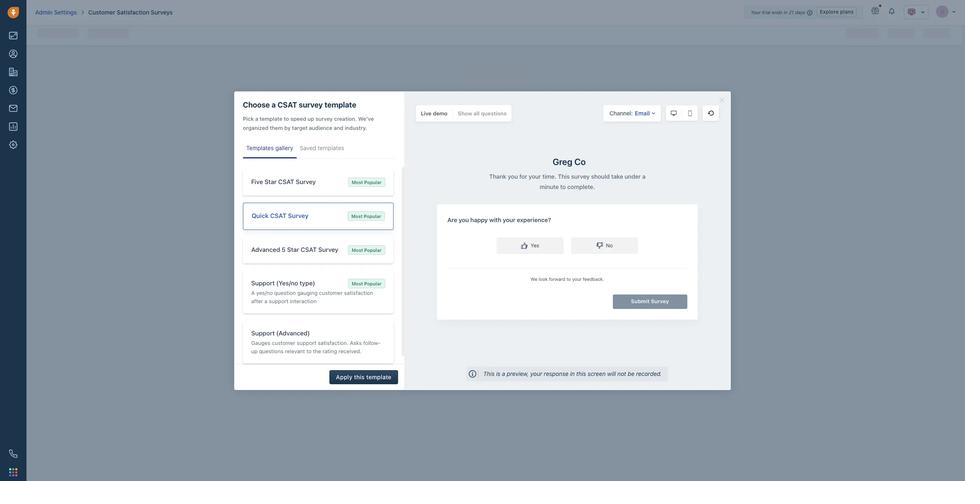 Task type: describe. For each thing, give the bounding box(es) containing it.
question
[[274, 289, 296, 296]]

your
[[751, 10, 761, 15]]

live
[[421, 110, 431, 116]]

1 vertical spatial survey
[[288, 212, 308, 219]]

csat right five
[[278, 178, 294, 185]]

should
[[657, 192, 678, 200]]

this is a preview, your response in this screen will not be recorded.
[[483, 370, 662, 377]]

apply this template
[[336, 373, 391, 381]]

days
[[795, 10, 805, 15]]

advanced 5 star csat survey
[[251, 246, 338, 253]]

your trial ends in 21 days
[[751, 10, 805, 15]]

5
[[282, 246, 286, 253]]

relevant
[[285, 348, 305, 354]]

to inside support (advanced) gauges customer support satisfaction. asks follow- up questions relevant to the rating received.
[[306, 348, 311, 354]]

up inside support (advanced) gauges customer support satisfaction. asks follow- up questions relevant to the rating received.
[[251, 348, 258, 354]]

take
[[679, 192, 692, 200]]

to inside thank you for your time. this survey should take under a minute to complete.
[[623, 204, 629, 212]]

satisfaction.
[[318, 340, 348, 346]]

admin
[[35, 9, 53, 16]]

survey for thank
[[635, 192, 655, 200]]

choose
[[243, 100, 270, 109]]

channel:
[[610, 110, 633, 117]]

not
[[617, 370, 626, 377]]

received.
[[339, 348, 362, 354]]

complete.
[[630, 204, 661, 212]]

gauges
[[251, 340, 270, 346]]

target
[[292, 124, 308, 131]]

by
[[284, 124, 291, 131]]

0 horizontal spatial this
[[483, 370, 495, 377]]

csat right 5
[[301, 246, 317, 253]]

surveys
[[151, 9, 173, 16]]

templates
[[318, 144, 344, 151]]

five star csat survey
[[251, 178, 316, 185]]

popular for quick csat survey
[[364, 213, 381, 219]]

audience
[[309, 124, 332, 131]]

support (advanced) gauges customer support satisfaction. asks follow- up questions relevant to the rating received.
[[251, 329, 381, 354]]

a right choose
[[272, 100, 276, 109]]

customer
[[88, 9, 115, 16]]

pick
[[243, 115, 254, 122]]

thank
[[544, 192, 563, 200]]

a inside thank you for your time. this survey should take under a minute to complete.
[[714, 192, 717, 200]]

we've
[[358, 115, 374, 122]]

is
[[496, 370, 500, 377]]

phone element
[[5, 446, 22, 462]]

this inside thank you for your time. this survey should take under a minute to complete.
[[620, 192, 633, 200]]

after
[[251, 298, 263, 304]]

screen
[[588, 370, 606, 377]]

apply this template button
[[329, 370, 398, 384]]

21
[[789, 10, 794, 15]]

pick a template to speed up survey creation. we've organized them by target audience and industry.
[[243, 115, 374, 131]]

0 horizontal spatial star
[[265, 178, 277, 185]]

csat right quick
[[270, 212, 286, 219]]

type)
[[300, 279, 315, 287]]

organized
[[243, 124, 268, 131]]

template for pick a template to speed up survey creation. we've organized them by target audience and industry.
[[260, 115, 282, 122]]

most for quick csat survey
[[351, 213, 363, 219]]

(advanced)
[[276, 329, 310, 337]]

support for (yes/no
[[251, 279, 275, 287]]

gallery
[[275, 144, 293, 151]]

support inside support (yes/no type) a yes/no question gauging customer satisfaction after a support interaction
[[269, 298, 288, 304]]

gauging
[[297, 289, 318, 296]]

csat up speed
[[278, 100, 297, 109]]

advanced
[[251, 246, 280, 253]]

live demo
[[421, 110, 448, 116]]

be
[[628, 370, 635, 377]]

settings
[[54, 9, 77, 16]]

all
[[474, 110, 480, 116]]

freshworks switcher image
[[9, 468, 17, 477]]

popular for advanced 5 star csat survey
[[364, 247, 382, 253]]

template for apply this template
[[366, 373, 391, 381]]

satisfaction
[[344, 289, 373, 296]]

to inside pick a template to speed up survey creation. we've organized them by target audience and industry.
[[284, 115, 289, 122]]



Task type: vqa. For each thing, say whether or not it's contained in the screenshot.
note
no



Task type: locate. For each thing, give the bounding box(es) containing it.
a inside pick a template to speed up survey creation. we've organized them by target audience and industry.
[[255, 115, 258, 122]]

1 vertical spatial questions
[[259, 348, 283, 354]]

1 vertical spatial up
[[251, 348, 258, 354]]

most for five star csat survey
[[352, 179, 363, 185]]

2 vertical spatial survey
[[318, 246, 338, 253]]

most popular
[[352, 179, 382, 185], [351, 213, 381, 219], [352, 247, 382, 253], [352, 281, 382, 286]]

questions inside support (advanced) gauges customer support satisfaction. asks follow- up questions relevant to the rating received.
[[259, 348, 283, 354]]

demo
[[433, 110, 448, 116]]

1 horizontal spatial this
[[576, 370, 586, 377]]

most popular for quick csat survey
[[351, 213, 381, 219]]

to left the
[[306, 348, 311, 354]]

quick csat survey
[[252, 212, 308, 219]]

2 vertical spatial template
[[366, 373, 391, 381]]

them
[[270, 124, 283, 131]]

explore plans button
[[817, 7, 857, 17]]

email
[[635, 109, 650, 116]]

0 horizontal spatial support
[[269, 298, 288, 304]]

survey inside thank you for your time. this survey should take under a minute to complete.
[[635, 192, 655, 200]]

0 vertical spatial survey
[[299, 100, 323, 109]]

to right "minute"
[[623, 204, 629, 212]]

1 horizontal spatial support
[[297, 340, 316, 346]]

survey inside pick a template to speed up survey creation. we've organized them by target audience and industry.
[[316, 115, 333, 122]]

support up gauges
[[251, 329, 275, 337]]

tab list containing templates gallery
[[243, 140, 396, 159]]

tab list
[[243, 140, 396, 159]]

response
[[544, 370, 568, 377]]

1 horizontal spatial star
[[287, 246, 299, 253]]

0 vertical spatial support
[[269, 298, 288, 304]]

customer down '(advanced)'
[[272, 340, 295, 346]]

apply
[[336, 373, 352, 381]]

this
[[576, 370, 586, 377], [354, 373, 365, 381]]

0 horizontal spatial this
[[354, 373, 365, 381]]

questions
[[481, 110, 507, 116], [259, 348, 283, 354]]

0 vertical spatial template
[[325, 100, 356, 109]]

0 vertical spatial in
[[784, 10, 788, 15]]

support inside support (yes/no type) a yes/no question gauging customer satisfaction after a support interaction
[[251, 279, 275, 287]]

customer inside support (yes/no type) a yes/no question gauging customer satisfaction after a support interaction
[[319, 289, 343, 296]]

1 horizontal spatial up
[[308, 115, 314, 122]]

your inside thank you for your time. this survey should take under a minute to complete.
[[587, 192, 601, 200]]

phone image
[[9, 450, 17, 458]]

most popular for advanced 5 star csat survey
[[352, 247, 382, 253]]

template inside pick a template to speed up survey creation. we've organized them by target audience and industry.
[[260, 115, 282, 122]]

explore plans
[[820, 9, 854, 15]]

popular
[[364, 179, 382, 185], [364, 213, 381, 219], [364, 247, 382, 253], [364, 281, 382, 286]]

for
[[577, 192, 586, 200]]

1 horizontal spatial template
[[325, 100, 356, 109]]

preview,
[[507, 370, 529, 377]]

speed
[[290, 115, 306, 122]]

a right under
[[714, 192, 717, 200]]

0 vertical spatial survey
[[296, 178, 316, 185]]

1 vertical spatial template
[[260, 115, 282, 122]]

support inside support (advanced) gauges customer support satisfaction. asks follow- up questions relevant to the rating received.
[[251, 329, 275, 337]]

1 horizontal spatial your
[[587, 192, 601, 200]]

your right preview,
[[530, 370, 542, 377]]

0 horizontal spatial customer
[[272, 340, 295, 346]]

star
[[265, 178, 277, 185], [287, 246, 299, 253]]

survey up pick a template to speed up survey creation. we've organized them by target audience and industry.
[[299, 100, 323, 109]]

your
[[587, 192, 601, 200], [530, 370, 542, 377]]

templates gallery
[[246, 144, 293, 151]]

0 horizontal spatial to
[[284, 115, 289, 122]]

0 vertical spatial star
[[265, 178, 277, 185]]

a
[[251, 289, 255, 296]]

industry.
[[345, 124, 367, 131]]

ic_info_icon image
[[807, 9, 813, 16]]

template
[[325, 100, 356, 109], [260, 115, 282, 122], [366, 373, 391, 381]]

asks
[[350, 340, 362, 346]]

a right is
[[502, 370, 505, 377]]

0 horizontal spatial in
[[570, 370, 575, 377]]

under
[[694, 192, 712, 200]]

0 vertical spatial questions
[[481, 110, 507, 116]]

follow-
[[363, 340, 381, 346]]

survey
[[299, 100, 323, 109], [316, 115, 333, 122], [635, 192, 655, 200]]

2 horizontal spatial template
[[366, 373, 391, 381]]

support
[[251, 279, 275, 287], [251, 329, 275, 337]]

saved templates
[[300, 144, 344, 151]]

minute
[[600, 204, 621, 212]]

to up by
[[284, 115, 289, 122]]

1 horizontal spatial this
[[620, 192, 633, 200]]

1 horizontal spatial in
[[784, 10, 788, 15]]

0 horizontal spatial up
[[251, 348, 258, 354]]

1 horizontal spatial to
[[306, 348, 311, 354]]

star right five
[[265, 178, 277, 185]]

show all questions
[[458, 110, 507, 116]]

most popular for five star csat survey
[[352, 179, 382, 185]]

five
[[251, 178, 263, 185]]

choose a csat survey template
[[243, 100, 356, 109]]

template up them
[[260, 115, 282, 122]]

0 vertical spatial your
[[587, 192, 601, 200]]

survey for pick
[[316, 115, 333, 122]]

0 horizontal spatial template
[[260, 115, 282, 122]]

ends
[[772, 10, 782, 15]]

in left 21
[[784, 10, 788, 15]]

you
[[564, 192, 575, 200]]

the
[[313, 348, 321, 354]]

most
[[352, 179, 363, 185], [351, 213, 363, 219], [352, 247, 363, 253], [352, 281, 363, 286]]

satisfaction
[[117, 9, 149, 16]]

yes/no
[[256, 289, 273, 296]]

0 horizontal spatial questions
[[259, 348, 283, 354]]

0 horizontal spatial your
[[530, 370, 542, 377]]

0 vertical spatial support
[[251, 279, 275, 287]]

support up the
[[297, 340, 316, 346]]

survey up the complete.
[[635, 192, 655, 200]]

2 horizontal spatial to
[[623, 204, 629, 212]]

popular for five star csat survey
[[364, 179, 382, 185]]

questions down gauges
[[259, 348, 283, 354]]

up down gauges
[[251, 348, 258, 354]]

templates
[[246, 144, 274, 151]]

this right time.
[[620, 192, 633, 200]]

1 vertical spatial support
[[297, 340, 316, 346]]

questions right all
[[481, 110, 507, 116]]

customer satisfaction surveys
[[88, 9, 173, 16]]

survey up audience
[[316, 115, 333, 122]]

2 vertical spatial to
[[306, 348, 311, 354]]

2 support from the top
[[251, 329, 275, 337]]

to
[[284, 115, 289, 122], [623, 204, 629, 212], [306, 348, 311, 354]]

1 vertical spatial your
[[530, 370, 542, 377]]

(yes/no
[[276, 279, 298, 287]]

star right 5
[[287, 246, 299, 253]]

admin settings
[[35, 9, 77, 16]]

template up creation.
[[325, 100, 356, 109]]

support for (advanced)
[[251, 329, 275, 337]]

a inside support (yes/no type) a yes/no question gauging customer satisfaction after a support interaction
[[264, 298, 267, 304]]

up right speed
[[308, 115, 314, 122]]

1 vertical spatial star
[[287, 246, 299, 253]]

most for advanced 5 star csat survey
[[352, 247, 363, 253]]

a right pick
[[255, 115, 258, 122]]

1 horizontal spatial questions
[[481, 110, 507, 116]]

trial
[[762, 10, 771, 15]]

0 vertical spatial up
[[308, 115, 314, 122]]

1 horizontal spatial customer
[[319, 289, 343, 296]]

interaction
[[290, 298, 317, 304]]

0 vertical spatial this
[[620, 192, 633, 200]]

a down yes/no at the bottom
[[264, 298, 267, 304]]

will
[[607, 370, 616, 377]]

support up yes/no at the bottom
[[251, 279, 275, 287]]

creation.
[[334, 115, 357, 122]]

and
[[334, 124, 343, 131]]

this left the screen
[[576, 370, 586, 377]]

customer
[[319, 289, 343, 296], [272, 340, 295, 346]]

this right apply
[[354, 373, 365, 381]]

1 vertical spatial this
[[483, 370, 495, 377]]

template right apply
[[366, 373, 391, 381]]

your right 'for'
[[587, 192, 601, 200]]

0 vertical spatial to
[[284, 115, 289, 122]]

template inside apply this template button
[[366, 373, 391, 381]]

recorded.
[[636, 370, 662, 377]]

this left is
[[483, 370, 495, 377]]

customer right the gauging
[[319, 289, 343, 296]]

quick
[[252, 212, 269, 219]]

1 support from the top
[[251, 279, 275, 287]]

support down question
[[269, 298, 288, 304]]

this
[[620, 192, 633, 200], [483, 370, 495, 377]]

2 vertical spatial survey
[[635, 192, 655, 200]]

1 vertical spatial to
[[623, 204, 629, 212]]

support (yes/no type) a yes/no question gauging customer satisfaction after a support interaction
[[251, 279, 373, 304]]

support inside support (advanced) gauges customer support satisfaction. asks follow- up questions relevant to the rating received.
[[297, 340, 316, 346]]

time.
[[603, 192, 618, 200]]

up inside pick a template to speed up survey creation. we've organized them by target audience and industry.
[[308, 115, 314, 122]]

0 vertical spatial customer
[[319, 289, 343, 296]]

1 vertical spatial support
[[251, 329, 275, 337]]

1 vertical spatial customer
[[272, 340, 295, 346]]

thank you for your time. this survey should take under a minute to complete.
[[544, 192, 719, 212]]

csat
[[278, 100, 297, 109], [278, 178, 294, 185], [270, 212, 286, 219], [301, 246, 317, 253]]

up
[[308, 115, 314, 122], [251, 348, 258, 354]]

show
[[458, 110, 472, 116]]

plans
[[840, 9, 854, 15]]

saved
[[300, 144, 316, 151]]

1 vertical spatial in
[[570, 370, 575, 377]]

admin settings link
[[35, 8, 77, 17]]

customer inside support (advanced) gauges customer support satisfaction. asks follow- up questions relevant to the rating received.
[[272, 340, 295, 346]]

in right the response
[[570, 370, 575, 377]]

1 vertical spatial survey
[[316, 115, 333, 122]]

support
[[269, 298, 288, 304], [297, 340, 316, 346]]

this inside button
[[354, 373, 365, 381]]

explore
[[820, 9, 839, 15]]

rating
[[323, 348, 337, 354]]



